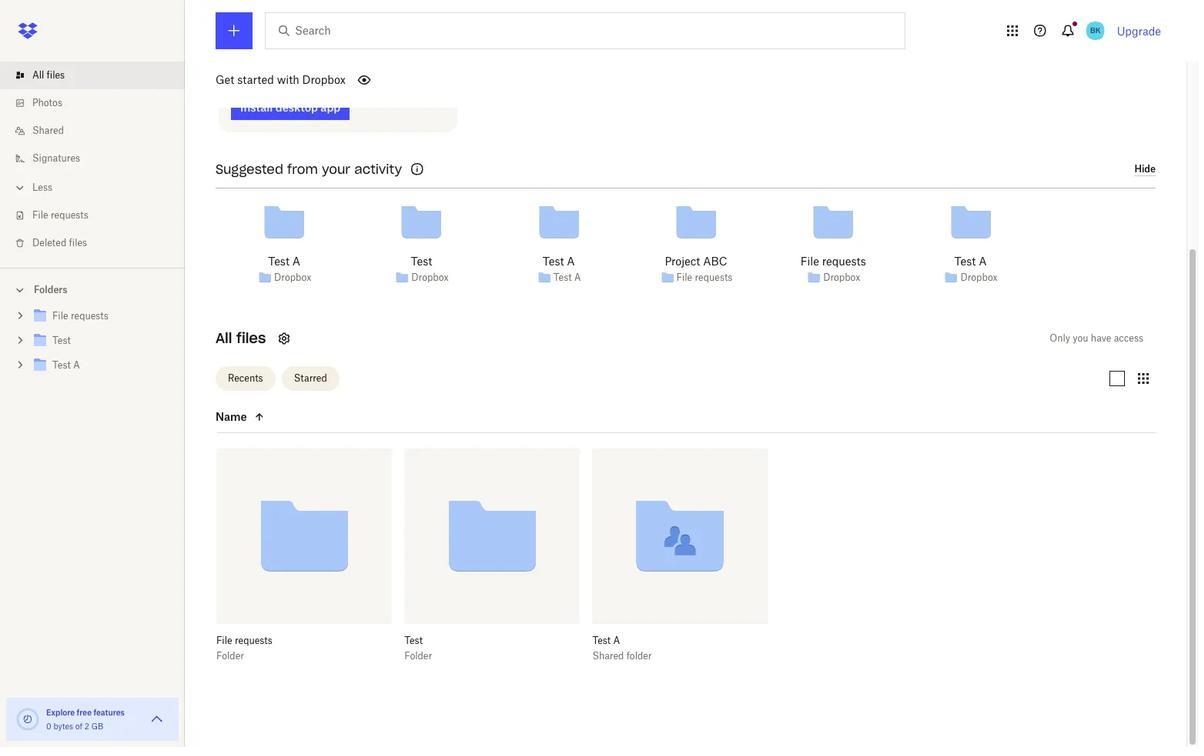 Task type: locate. For each thing, give the bounding box(es) containing it.
install desktop app
[[240, 101, 341, 114]]

shared inside shared link
[[32, 125, 64, 136]]

stay
[[231, 72, 249, 84]]

file
[[32, 209, 48, 221], [801, 255, 819, 268], [677, 272, 693, 283], [52, 310, 68, 322], [216, 635, 232, 647]]

group
[[0, 301, 185, 390]]

all files up photos on the top
[[32, 69, 65, 81]]

0 vertical spatial all files
[[32, 69, 65, 81]]

only you have access
[[1050, 332, 1144, 344]]

1 vertical spatial install
[[240, 101, 273, 114]]

install up the stay
[[231, 57, 258, 68]]

1 vertical spatial test link
[[31, 331, 173, 352]]

on
[[261, 57, 271, 68], [347, 57, 357, 68]]

2 dropbox link from the left
[[412, 270, 449, 286]]

desktop up the with
[[274, 57, 309, 68]]

deleted
[[32, 237, 66, 249]]

only
[[1050, 332, 1071, 344]]

install down started on the left of page
[[240, 101, 273, 114]]

0 vertical spatial desktop
[[274, 57, 309, 68]]

file inside file requests folder
[[216, 635, 232, 647]]

list
[[0, 52, 185, 268]]

files
[[360, 57, 378, 68], [47, 69, 65, 81], [69, 237, 87, 249], [236, 329, 266, 347]]

all files
[[32, 69, 65, 81], [216, 329, 266, 347]]

shared folder, test a row
[[593, 449, 768, 674]]

upgrade
[[1117, 24, 1161, 37]]

folder down test button
[[404, 651, 432, 662]]

you
[[1073, 332, 1089, 344]]

get started with dropbox
[[216, 73, 346, 86]]

upgrade link
[[1117, 24, 1161, 37]]

desktop
[[274, 57, 309, 68], [276, 101, 318, 114]]

on up synced.
[[261, 57, 271, 68]]

folder, test row
[[404, 449, 580, 674]]

0 horizontal spatial test link
[[31, 331, 173, 352]]

shared
[[32, 125, 64, 136], [593, 651, 624, 662]]

gb
[[91, 722, 103, 732]]

folder down file requests button
[[216, 651, 244, 662]]

synced.
[[252, 72, 285, 84]]

a
[[292, 255, 300, 268], [567, 255, 575, 268], [979, 255, 987, 268], [574, 272, 581, 283], [73, 360, 80, 371], [613, 635, 620, 647]]

all up recents
[[216, 329, 232, 347]]

1 vertical spatial all files
[[216, 329, 266, 347]]

dropbox link
[[274, 270, 311, 286], [412, 270, 449, 286], [823, 270, 861, 286], [961, 270, 998, 286]]

install for install on desktop to work on files offline and stay synced.
[[231, 57, 258, 68]]

0 vertical spatial shared
[[32, 125, 64, 136]]

1 vertical spatial desktop
[[276, 101, 318, 114]]

0 horizontal spatial all
[[32, 69, 44, 81]]

dropbox
[[302, 73, 346, 86], [274, 272, 311, 283], [412, 272, 449, 283], [823, 272, 861, 283], [961, 272, 998, 283]]

folder settings image
[[275, 329, 294, 348]]

to
[[311, 57, 320, 68]]

test inside "test a shared folder"
[[593, 635, 611, 647]]

0 vertical spatial install
[[231, 57, 258, 68]]

0
[[46, 722, 51, 732]]

folder
[[627, 651, 652, 662]]

all up photos on the top
[[32, 69, 44, 81]]

0 horizontal spatial all files
[[32, 69, 65, 81]]

0 horizontal spatial shared
[[32, 125, 64, 136]]

access
[[1114, 332, 1144, 344]]

deleted files link
[[12, 230, 185, 257]]

1 horizontal spatial on
[[347, 57, 357, 68]]

get
[[216, 73, 234, 86]]

free
[[77, 709, 92, 718]]

files up photos on the top
[[47, 69, 65, 81]]

1 folder from the left
[[216, 651, 244, 662]]

2 folder from the left
[[404, 651, 432, 662]]

recents button
[[216, 367, 275, 391]]

file requests inside list
[[32, 209, 88, 221]]

folder
[[216, 651, 244, 662], [404, 651, 432, 662]]

1 horizontal spatial shared
[[593, 651, 624, 662]]

all inside list item
[[32, 69, 44, 81]]

shared down photos on the top
[[32, 125, 64, 136]]

requests
[[51, 209, 88, 221], [822, 255, 866, 268], [695, 272, 733, 283], [71, 310, 108, 322], [235, 635, 272, 647]]

1 on from the left
[[261, 57, 271, 68]]

your
[[322, 161, 351, 177]]

1 vertical spatial shared
[[593, 651, 624, 662]]

project abc link
[[665, 253, 727, 270]]

all files up recents
[[216, 329, 266, 347]]

shared link
[[12, 117, 185, 145]]

files left the "offline"
[[360, 57, 378, 68]]

1 horizontal spatial all
[[216, 329, 232, 347]]

file requests link
[[12, 202, 185, 230], [801, 253, 866, 270], [677, 270, 733, 286], [31, 307, 173, 327]]

list containing all files
[[0, 52, 185, 268]]

all files inside list item
[[32, 69, 65, 81]]

group containing file requests
[[0, 301, 185, 390]]

file requests inside group
[[52, 310, 108, 322]]

install inside install desktop app button
[[240, 101, 273, 114]]

shared left folder at the right bottom of the page
[[593, 651, 624, 662]]

file requests
[[32, 209, 88, 221], [801, 255, 866, 268], [677, 272, 733, 283], [52, 310, 108, 322]]

all
[[32, 69, 44, 81], [216, 329, 232, 347]]

1 horizontal spatial test link
[[411, 253, 432, 270]]

explore
[[46, 709, 75, 718]]

app
[[321, 101, 341, 114]]

install inside install on desktop to work on files offline and stay synced.
[[231, 57, 258, 68]]

test
[[268, 255, 290, 268], [411, 255, 432, 268], [543, 255, 564, 268], [955, 255, 976, 268], [554, 272, 572, 283], [52, 335, 71, 347], [52, 360, 71, 371], [404, 635, 423, 647], [593, 635, 611, 647]]

2
[[85, 722, 89, 732]]

1 horizontal spatial folder
[[404, 651, 432, 662]]

0 vertical spatial all
[[32, 69, 44, 81]]

have
[[1091, 332, 1112, 344]]

folders
[[34, 284, 67, 296]]

install for install desktop app
[[240, 101, 273, 114]]

test a link
[[268, 253, 300, 270], [543, 253, 575, 270], [955, 253, 987, 270], [554, 270, 581, 286], [31, 356, 173, 377]]

test a
[[268, 255, 300, 268], [543, 255, 575, 268], [955, 255, 987, 268], [554, 272, 581, 283], [52, 360, 80, 371]]

from
[[287, 161, 318, 177]]

files inside list item
[[47, 69, 65, 81]]

on right work
[[347, 57, 357, 68]]

name
[[216, 411, 247, 424]]

requests inside file requests folder
[[235, 635, 272, 647]]

Search in folder "Dropbox" text field
[[295, 22, 873, 39]]

test link
[[411, 253, 432, 270], [31, 331, 173, 352]]

signatures
[[32, 152, 80, 164]]

photos link
[[12, 89, 185, 117]]

a inside "test a shared folder"
[[613, 635, 620, 647]]

with
[[277, 73, 299, 86]]

0 horizontal spatial folder
[[216, 651, 244, 662]]

test a inside group
[[52, 360, 80, 371]]

desktop down the with
[[276, 101, 318, 114]]

install
[[231, 57, 258, 68], [240, 101, 273, 114]]

0 horizontal spatial on
[[261, 57, 271, 68]]



Task type: describe. For each thing, give the bounding box(es) containing it.
files inside install on desktop to work on files offline and stay synced.
[[360, 57, 378, 68]]

4 dropbox link from the left
[[961, 270, 998, 286]]

offline
[[381, 57, 408, 68]]

and
[[411, 57, 427, 68]]

1 dropbox link from the left
[[274, 270, 311, 286]]

test folder
[[404, 635, 432, 662]]

bk
[[1091, 25, 1101, 35]]

work
[[322, 57, 344, 68]]

folder inside file requests folder
[[216, 651, 244, 662]]

desktop inside button
[[276, 101, 318, 114]]

name button
[[216, 408, 345, 427]]

abc
[[703, 255, 727, 268]]

signatures link
[[12, 145, 185, 173]]

less image
[[12, 180, 28, 196]]

starred
[[294, 373, 327, 384]]

1 horizontal spatial all files
[[216, 329, 266, 347]]

all files list item
[[0, 62, 185, 89]]

folders button
[[0, 278, 185, 301]]

of
[[75, 722, 82, 732]]

all files link
[[12, 62, 185, 89]]

a inside group
[[73, 360, 80, 371]]

less
[[32, 182, 52, 193]]

3 dropbox link from the left
[[823, 270, 861, 286]]

1 vertical spatial all
[[216, 329, 232, 347]]

install desktop app button
[[231, 95, 350, 120]]

test inside 'test folder'
[[404, 635, 423, 647]]

project
[[665, 255, 700, 268]]

features
[[94, 709, 125, 718]]

test link inside group
[[31, 331, 173, 352]]

desktop inside install on desktop to work on files offline and stay synced.
[[274, 57, 309, 68]]

explore free features 0 bytes of 2 gb
[[46, 709, 125, 732]]

hide
[[1135, 163, 1156, 175]]

shared inside "test a shared folder"
[[593, 651, 624, 662]]

hide button
[[1135, 163, 1156, 176]]

starred button
[[282, 367, 340, 391]]

bytes
[[53, 722, 73, 732]]

project abc
[[665, 255, 727, 268]]

2 on from the left
[[347, 57, 357, 68]]

file requests folder
[[216, 635, 272, 662]]

deleted files
[[32, 237, 87, 249]]

bk button
[[1083, 18, 1108, 43]]

quota usage element
[[15, 708, 40, 732]]

recents
[[228, 373, 263, 384]]

dropbox image
[[12, 15, 43, 46]]

test button
[[404, 635, 546, 648]]

0 vertical spatial test link
[[411, 253, 432, 270]]

activity
[[355, 161, 402, 177]]

suggested from your activity
[[216, 161, 402, 177]]

photos
[[32, 97, 62, 109]]

file requests button
[[216, 635, 358, 648]]

install on desktop to work on files offline and stay synced.
[[231, 57, 427, 84]]

files left folder settings icon
[[236, 329, 266, 347]]

started
[[237, 73, 274, 86]]

folder, file requests row
[[216, 449, 392, 674]]

test a button
[[593, 635, 734, 648]]

test a shared folder
[[593, 635, 652, 662]]

files right deleted
[[69, 237, 87, 249]]

suggested
[[216, 161, 283, 177]]



Task type: vqa. For each thing, say whether or not it's contained in the screenshot.


